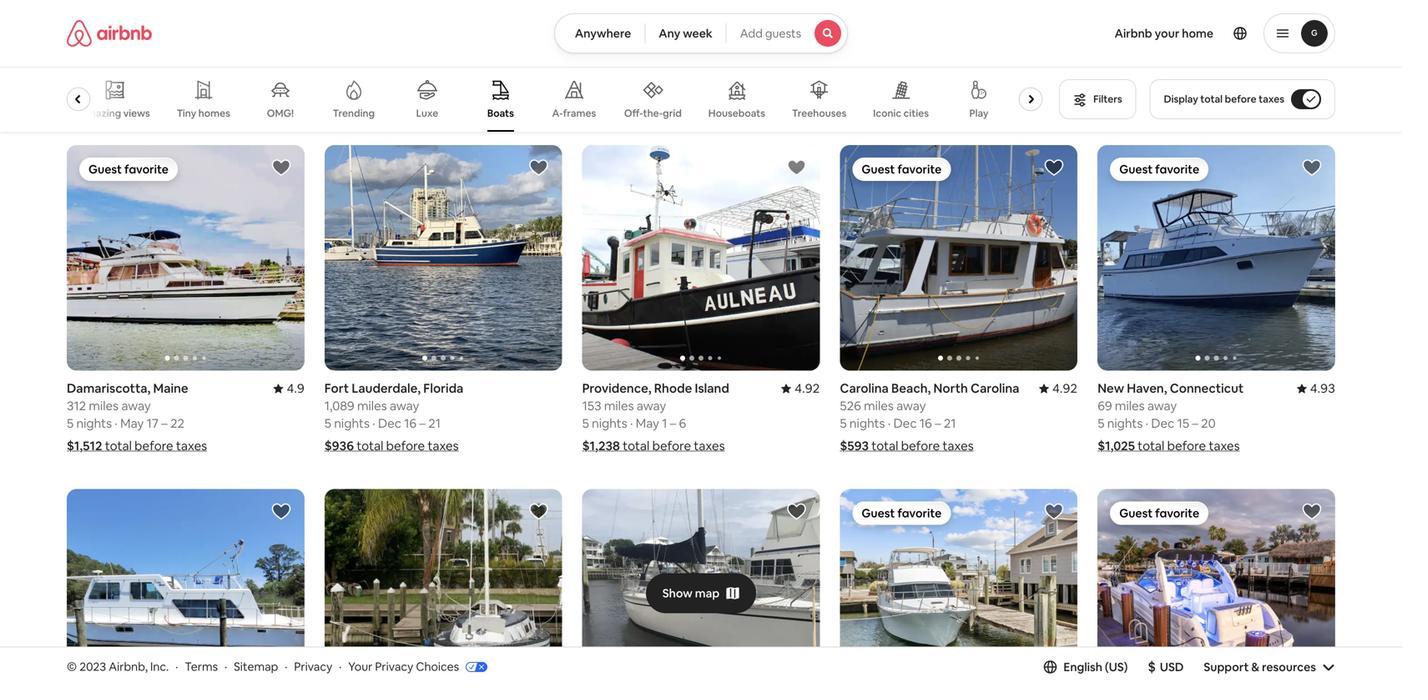 Task type: describe. For each thing, give the bounding box(es) containing it.
– for 1,089
[[419, 416, 426, 432]]

choices
[[416, 660, 459, 675]]

group containing amazing views
[[67, 67, 1049, 132]]

20
[[1201, 416, 1216, 432]]

add to wishlist: cocoa beach, florida image
[[529, 502, 549, 522]]

show map
[[663, 587, 720, 602]]

providence, rhode island 153 miles away 5 nights · may 1 – 6 $1,238 total before taxes
[[582, 381, 730, 455]]

usd
[[1160, 660, 1184, 675]]

treehouses
[[792, 107, 847, 120]]

(us)
[[1105, 660, 1128, 675]]

display total before taxes
[[1164, 93, 1285, 106]]

nights for 153
[[592, 416, 628, 432]]

tiny homes
[[177, 107, 230, 120]]

miles inside carolina beach, north carolina 526 miles away 5 nights · dec 16 – 21 $593 total before taxes
[[864, 398, 894, 415]]

69
[[1098, 398, 1113, 415]]

taxes inside the new haven, connecticut 69 miles away 5 nights · dec 15 – 20 $1,025 total before taxes
[[1209, 438, 1240, 455]]

airbnb your home link
[[1105, 16, 1224, 51]]

amazing
[[79, 107, 121, 120]]

before inside fort lauderdale, florida 1,089 miles away 5 nights · dec 16 – 21 $936 total before taxes
[[386, 438, 425, 455]]

4.93 out of 5 average rating image
[[1297, 381, 1336, 397]]

2023
[[79, 660, 106, 675]]

before inside the new haven, connecticut 69 miles away 5 nights · dec 15 – 20 $1,025 total before taxes
[[1168, 438, 1206, 455]]

english
[[1064, 660, 1103, 675]]

week
[[683, 26, 713, 41]]

4.9 out of 5 average rating image
[[273, 381, 305, 397]]

airbnb,
[[109, 660, 148, 675]]

4.92 out of 5 average rating image for providence, rhode island
[[782, 381, 820, 397]]

add to wishlist: damariscotta, maine image
[[271, 158, 291, 178]]

show map button
[[646, 574, 757, 614]]

$593
[[840, 438, 869, 455]]

any
[[659, 26, 681, 41]]

1 privacy from the left
[[294, 660, 332, 675]]

– for 69
[[1192, 416, 1199, 432]]

miles for 69
[[1115, 398, 1145, 415]]

views
[[123, 107, 150, 120]]

iconic
[[873, 107, 902, 120]]

off-the-grid
[[624, 107, 682, 120]]

312
[[67, 398, 86, 415]]

north
[[934, 381, 968, 397]]

· inside carolina beach, north carolina 526 miles away 5 nights · dec 16 – 21 $593 total before taxes
[[888, 416, 891, 432]]

total inside the new haven, connecticut 69 miles away 5 nights · dec 15 – 20 $1,025 total before taxes
[[1138, 438, 1165, 455]]

4.92 out of 5 average rating image for carolina beach, north carolina
[[1039, 381, 1078, 397]]

1
[[662, 416, 667, 432]]

dec for 69
[[1152, 416, 1175, 432]]

cities
[[904, 107, 929, 120]]

maine
[[153, 381, 188, 397]]

damariscotta,
[[67, 381, 151, 397]]

sitemap link
[[234, 660, 278, 675]]

sitemap
[[234, 660, 278, 675]]

5 inside damariscotta, maine 312 miles away 5 nights · may 17 – 22 $1,512 total before taxes
[[67, 416, 74, 432]]

filters button
[[1060, 79, 1137, 119]]

providence,
[[582, 381, 652, 397]]

new haven, connecticut 69 miles away 5 nights · dec 15 – 20 $1,025 total before taxes
[[1098, 381, 1244, 455]]

16 inside carolina beach, north carolina 526 miles away 5 nights · dec 16 – 21 $593 total before taxes
[[920, 416, 932, 432]]

filters
[[1094, 93, 1123, 106]]

a-
[[552, 107, 563, 120]]

4.92 for providence, rhode island 153 miles away 5 nights · may 1 – 6 $1,238 total before taxes
[[795, 381, 820, 397]]

none search field containing anywhere
[[554, 13, 848, 53]]

connecticut
[[1170, 381, 1244, 397]]

omg!
[[267, 107, 294, 120]]

$1,512
[[67, 438, 102, 455]]

add to wishlist: morehead city, north carolina image
[[1045, 502, 1065, 522]]

your
[[348, 660, 373, 675]]

526
[[840, 398, 861, 415]]

houseboats
[[709, 107, 766, 120]]

terms · sitemap · privacy ·
[[185, 660, 342, 675]]

fort
[[325, 381, 349, 397]]

map
[[695, 587, 720, 602]]

terms
[[185, 660, 218, 675]]

carolina beach, north carolina 526 miles away 5 nights · dec 16 – 21 $593 total before taxes
[[840, 381, 1020, 455]]

4.93
[[1311, 381, 1336, 397]]

before inside damariscotta, maine 312 miles away 5 nights · may 17 – 22 $1,512 total before taxes
[[135, 438, 173, 455]]

· inside fort lauderdale, florida 1,089 miles away 5 nights · dec 16 – 21 $936 total before taxes
[[372, 416, 375, 432]]

airbnb
[[1115, 26, 1153, 41]]

1,089
[[325, 398, 355, 415]]

miles for 153
[[604, 398, 634, 415]]

rhode
[[654, 381, 692, 397]]

inc.
[[150, 660, 169, 675]]

4.92 for carolina beach, north carolina 526 miles away 5 nights · dec 16 – 21 $593 total before taxes
[[1053, 381, 1078, 397]]

island
[[695, 381, 730, 397]]

before right display
[[1225, 93, 1257, 106]]

taxes inside providence, rhode island 153 miles away 5 nights · may 1 – 6 $1,238 total before taxes
[[694, 438, 725, 455]]

support & resources button
[[1204, 660, 1336, 675]]

homes
[[198, 107, 230, 120]]

$1,025
[[1098, 438, 1135, 455]]

play
[[970, 107, 989, 120]]

– for 153
[[670, 416, 676, 432]]

add to wishlist: pompano beach, florida image
[[1302, 502, 1322, 522]]

miles for 1,089
[[357, 398, 387, 415]]

17
[[147, 416, 159, 432]]

english (us) button
[[1044, 660, 1128, 675]]

may inside providence, rhode island 153 miles away 5 nights · may 1 – 6 $1,238 total before taxes
[[636, 416, 659, 432]]

2 carolina from the left
[[971, 381, 1020, 397]]

miles inside damariscotta, maine 312 miles away 5 nights · may 17 – 22 $1,512 total before taxes
[[89, 398, 119, 415]]

your
[[1155, 26, 1180, 41]]

add to wishlist: snow hill, maryland image
[[271, 502, 291, 522]]

florida
[[424, 381, 464, 397]]

15
[[1178, 416, 1190, 432]]

taxes inside fort lauderdale, florida 1,089 miles away 5 nights · dec 16 – 21 $936 total before taxes
[[428, 438, 459, 455]]



Task type: locate. For each thing, give the bounding box(es) containing it.
nights up $1,025
[[1108, 416, 1143, 432]]

1 nights from the left
[[76, 416, 112, 432]]

$
[[1148, 659, 1156, 676]]

away inside the new haven, connecticut 69 miles away 5 nights · dec 15 – 20 $1,025 total before taxes
[[1148, 398, 1177, 415]]

1 horizontal spatial privacy
[[375, 660, 414, 675]]

2 4.92 out of 5 average rating image from the left
[[782, 381, 820, 397]]

your privacy choices
[[348, 660, 459, 675]]

privacy
[[294, 660, 332, 675], [375, 660, 414, 675]]

6
[[679, 416, 686, 432]]

new
[[1098, 381, 1125, 397]]

16
[[404, 416, 417, 432], [920, 416, 932, 432]]

5 inside providence, rhode island 153 miles away 5 nights · may 1 – 6 $1,238 total before taxes
[[582, 416, 589, 432]]

2 away from the left
[[390, 398, 419, 415]]

total right $593
[[872, 438, 899, 455]]

5 5 from the left
[[1098, 416, 1105, 432]]

5 away from the left
[[1148, 398, 1177, 415]]

your privacy choices link
[[348, 660, 488, 676]]

may left 17
[[120, 416, 144, 432]]

frames
[[563, 107, 596, 120]]

add to wishlist: carolina beach, north carolina image
[[1045, 158, 1065, 178]]

· inside damariscotta, maine 312 miles away 5 nights · may 17 – 22 $1,512 total before taxes
[[115, 416, 118, 432]]

privacy link
[[294, 660, 332, 675]]

5 inside fort lauderdale, florida 1,089 miles away 5 nights · dec 16 – 21 $936 total before taxes
[[325, 416, 331, 432]]

before inside carolina beach, north carolina 526 miles away 5 nights · dec 16 – 21 $593 total before taxes
[[901, 438, 940, 455]]

3 miles from the left
[[864, 398, 894, 415]]

5 for 69
[[1098, 416, 1105, 432]]

1 away from the left
[[121, 398, 151, 415]]

amazing views
[[79, 107, 150, 120]]

– inside damariscotta, maine 312 miles away 5 nights · may 17 – 22 $1,512 total before taxes
[[161, 416, 168, 432]]

nights inside the new haven, connecticut 69 miles away 5 nights · dec 15 – 20 $1,025 total before taxes
[[1108, 416, 1143, 432]]

miles down haven, at bottom
[[1115, 398, 1145, 415]]

miles down damariscotta, on the left of page
[[89, 398, 119, 415]]

1 horizontal spatial 4.92
[[1053, 381, 1078, 397]]

1 miles from the left
[[89, 398, 119, 415]]

miles inside the new haven, connecticut 69 miles away 5 nights · dec 15 – 20 $1,025 total before taxes
[[1115, 398, 1145, 415]]

the-
[[643, 107, 663, 120]]

before down 'lauderdale,'
[[386, 438, 425, 455]]

may left 1
[[636, 416, 659, 432]]

miles inside fort lauderdale, florida 1,089 miles away 5 nights · dec 16 – 21 $936 total before taxes
[[357, 398, 387, 415]]

total inside damariscotta, maine 312 miles away 5 nights · may 17 – 22 $1,512 total before taxes
[[105, 438, 132, 455]]

16 down 'lauderdale,'
[[404, 416, 417, 432]]

away down 'beach,'
[[897, 398, 926, 415]]

total
[[1201, 93, 1223, 106], [105, 438, 132, 455], [357, 438, 384, 455], [872, 438, 899, 455], [623, 438, 650, 455], [1138, 438, 1165, 455]]

1 dec from the left
[[378, 416, 401, 432]]

– inside providence, rhode island 153 miles away 5 nights · may 1 – 6 $1,238 total before taxes
[[670, 416, 676, 432]]

21 inside fort lauderdale, florida 1,089 miles away 5 nights · dec 16 – 21 $936 total before taxes
[[428, 416, 441, 432]]

22
[[170, 416, 185, 432]]

5 down 1,089
[[325, 416, 331, 432]]

$ usd
[[1148, 659, 1184, 676]]

nights inside damariscotta, maine 312 miles away 5 nights · may 17 – 22 $1,512 total before taxes
[[76, 416, 112, 432]]

lauderdale,
[[352, 381, 421, 397]]

nights inside providence, rhode island 153 miles away 5 nights · may 1 – 6 $1,238 total before taxes
[[592, 416, 628, 432]]

iconic cities
[[873, 107, 929, 120]]

add to wishlist: providence, rhode island image
[[787, 158, 807, 178]]

4.92
[[1053, 381, 1078, 397], [795, 381, 820, 397]]

4 5 from the left
[[582, 416, 589, 432]]

profile element
[[868, 0, 1336, 67]]

add
[[740, 26, 763, 41]]

5 – from the left
[[1192, 416, 1199, 432]]

21 inside carolina beach, north carolina 526 miles away 5 nights · dec 16 – 21 $593 total before taxes
[[944, 416, 956, 432]]

3 away from the left
[[897, 398, 926, 415]]

– right 15
[[1192, 416, 1199, 432]]

before inside providence, rhode island 153 miles away 5 nights · may 1 – 6 $1,238 total before taxes
[[652, 438, 691, 455]]

1 21 from the left
[[428, 416, 441, 432]]

2 miles from the left
[[357, 398, 387, 415]]

airbnb your home
[[1115, 26, 1214, 41]]

2 horizontal spatial dec
[[1152, 416, 1175, 432]]

1 horizontal spatial carolina
[[971, 381, 1020, 397]]

show
[[663, 587, 693, 602]]

total right $936
[[357, 438, 384, 455]]

nights for 69
[[1108, 416, 1143, 432]]

4.9
[[287, 381, 305, 397]]

away inside damariscotta, maine 312 miles away 5 nights · may 17 – 22 $1,512 total before taxes
[[121, 398, 151, 415]]

2 may from the left
[[636, 416, 659, 432]]

total right $1,512
[[105, 438, 132, 455]]

anywhere
[[575, 26, 631, 41]]

away inside providence, rhode island 153 miles away 5 nights · may 1 – 6 $1,238 total before taxes
[[637, 398, 666, 415]]

5 nights from the left
[[1108, 416, 1143, 432]]

– down north
[[935, 416, 941, 432]]

2 – from the left
[[419, 416, 426, 432]]

dec inside fort lauderdale, florida 1,089 miles away 5 nights · dec 16 – 21 $936 total before taxes
[[378, 416, 401, 432]]

5 for 153
[[582, 416, 589, 432]]

before down 1
[[652, 438, 691, 455]]

· inside providence, rhode island 153 miles away 5 nights · may 1 – 6 $1,238 total before taxes
[[630, 416, 633, 432]]

· inside the new haven, connecticut 69 miles away 5 nights · dec 15 – 20 $1,025 total before taxes
[[1146, 416, 1149, 432]]

nights up $1,512
[[76, 416, 112, 432]]

1 4.92 out of 5 average rating image from the left
[[1039, 381, 1078, 397]]

0 horizontal spatial dec
[[378, 416, 401, 432]]

1 horizontal spatial 21
[[944, 416, 956, 432]]

5 down 153
[[582, 416, 589, 432]]

carolina right north
[[971, 381, 1020, 397]]

add to wishlist: fort lauderdale, florida image
[[529, 158, 549, 178]]

©
[[67, 660, 77, 675]]

home
[[1182, 26, 1214, 41]]

21
[[428, 416, 441, 432], [944, 416, 956, 432]]

total right display
[[1201, 93, 1223, 106]]

group
[[67, 67, 1049, 132], [67, 145, 305, 371], [325, 145, 562, 371], [582, 145, 820, 371], [840, 145, 1078, 371], [1098, 145, 1336, 371], [67, 490, 305, 688], [325, 490, 562, 688], [582, 490, 820, 688], [840, 490, 1078, 688], [1098, 490, 1336, 688]]

5 down 526 at bottom right
[[840, 416, 847, 432]]

support & resources
[[1204, 660, 1317, 675]]

2 5 from the left
[[325, 416, 331, 432]]

tiny
[[177, 107, 196, 120]]

– right 17
[[161, 416, 168, 432]]

3 – from the left
[[935, 416, 941, 432]]

away up 1
[[637, 398, 666, 415]]

miles down 'lauderdale,'
[[357, 398, 387, 415]]

haven,
[[1127, 381, 1168, 397]]

dec inside carolina beach, north carolina 526 miles away 5 nights · dec 16 – 21 $593 total before taxes
[[894, 416, 917, 432]]

21 down florida at left
[[428, 416, 441, 432]]

before down 17
[[135, 438, 173, 455]]

1 horizontal spatial 4.92 out of 5 average rating image
[[1039, 381, 1078, 397]]

display
[[1164, 93, 1199, 106]]

1 horizontal spatial 16
[[920, 416, 932, 432]]

2 dec from the left
[[894, 416, 917, 432]]

3 dec from the left
[[1152, 416, 1175, 432]]

support
[[1204, 660, 1249, 675]]

2 16 from the left
[[920, 416, 932, 432]]

0 horizontal spatial 16
[[404, 416, 417, 432]]

1 4.92 from the left
[[1053, 381, 1078, 397]]

away inside carolina beach, north carolina 526 miles away 5 nights · dec 16 – 21 $593 total before taxes
[[897, 398, 926, 415]]

5 down 312
[[67, 416, 74, 432]]

5 inside carolina beach, north carolina 526 miles away 5 nights · dec 16 – 21 $593 total before taxes
[[840, 416, 847, 432]]

boats
[[487, 107, 514, 120]]

0 horizontal spatial privacy
[[294, 660, 332, 675]]

2 privacy from the left
[[375, 660, 414, 675]]

taxes
[[1259, 93, 1285, 106], [176, 438, 207, 455], [428, 438, 459, 455], [943, 438, 974, 455], [694, 438, 725, 455], [1209, 438, 1240, 455]]

0 horizontal spatial may
[[120, 416, 144, 432]]

total inside fort lauderdale, florida 1,089 miles away 5 nights · dec 16 – 21 $936 total before taxes
[[357, 438, 384, 455]]

total right $1,025
[[1138, 438, 1165, 455]]

dec down 'beach,'
[[894, 416, 917, 432]]

$936
[[325, 438, 354, 455]]

privacy right "your"
[[375, 660, 414, 675]]

3 nights from the left
[[850, 416, 885, 432]]

1 – from the left
[[161, 416, 168, 432]]

any week button
[[645, 13, 727, 53]]

add to wishlist: carolina beach, north carolina image
[[787, 502, 807, 522]]

away up 17
[[121, 398, 151, 415]]

– inside the new haven, connecticut 69 miles away 5 nights · dec 15 – 20 $1,025 total before taxes
[[1192, 416, 1199, 432]]

off-
[[624, 107, 643, 120]]

4.92 out of 5 average rating image
[[1039, 381, 1078, 397], [782, 381, 820, 397]]

1 16 from the left
[[404, 416, 417, 432]]

any week
[[659, 26, 713, 41]]

away for 1,089
[[390, 398, 419, 415]]

nights up $1,238
[[592, 416, 628, 432]]

grid
[[663, 107, 682, 120]]

nights inside carolina beach, north carolina 526 miles away 5 nights · dec 16 – 21 $593 total before taxes
[[850, 416, 885, 432]]

5 down 69
[[1098, 416, 1105, 432]]

None search field
[[554, 13, 848, 53]]

miles inside providence, rhode island 153 miles away 5 nights · may 1 – 6 $1,238 total before taxes
[[604, 398, 634, 415]]

4 miles from the left
[[604, 398, 634, 415]]

before down 'beach,'
[[901, 438, 940, 455]]

– inside fort lauderdale, florida 1,089 miles away 5 nights · dec 16 – 21 $936 total before taxes
[[419, 416, 426, 432]]

0 horizontal spatial carolina
[[840, 381, 889, 397]]

nights down 1,089
[[334, 416, 370, 432]]

before
[[1225, 93, 1257, 106], [135, 438, 173, 455], [386, 438, 425, 455], [901, 438, 940, 455], [652, 438, 691, 455], [1168, 438, 1206, 455]]

trending
[[333, 107, 375, 120]]

taxes inside carolina beach, north carolina 526 miles away 5 nights · dec 16 – 21 $593 total before taxes
[[943, 438, 974, 455]]

away inside fort lauderdale, florida 1,089 miles away 5 nights · dec 16 – 21 $936 total before taxes
[[390, 398, 419, 415]]

dec left 15
[[1152, 416, 1175, 432]]

–
[[161, 416, 168, 432], [419, 416, 426, 432], [935, 416, 941, 432], [670, 416, 676, 432], [1192, 416, 1199, 432]]

fort lauderdale, florida 1,089 miles away 5 nights · dec 16 – 21 $936 total before taxes
[[325, 381, 464, 455]]

english (us)
[[1064, 660, 1128, 675]]

$1,238
[[582, 438, 620, 455]]

0 horizontal spatial 4.92
[[795, 381, 820, 397]]

0 horizontal spatial 4.92 out of 5 average rating image
[[782, 381, 820, 397]]

4 – from the left
[[670, 416, 676, 432]]

anywhere button
[[554, 13, 646, 53]]

dec
[[378, 416, 401, 432], [894, 416, 917, 432], [1152, 416, 1175, 432]]

– right 1
[[670, 416, 676, 432]]

1 horizontal spatial may
[[636, 416, 659, 432]]

1 5 from the left
[[67, 416, 74, 432]]

carolina
[[840, 381, 889, 397], [971, 381, 1020, 397]]

may inside damariscotta, maine 312 miles away 5 nights · may 17 – 22 $1,512 total before taxes
[[120, 416, 144, 432]]

away
[[121, 398, 151, 415], [390, 398, 419, 415], [897, 398, 926, 415], [637, 398, 666, 415], [1148, 398, 1177, 415]]

5
[[67, 416, 74, 432], [325, 416, 331, 432], [840, 416, 847, 432], [582, 416, 589, 432], [1098, 416, 1105, 432]]

before down 15
[[1168, 438, 1206, 455]]

21 down north
[[944, 416, 956, 432]]

3 5 from the left
[[840, 416, 847, 432]]

&
[[1252, 660, 1260, 675]]

guests
[[765, 26, 802, 41]]

taxes inside damariscotta, maine 312 miles away 5 nights · may 17 – 22 $1,512 total before taxes
[[176, 438, 207, 455]]

miles right 526 at bottom right
[[864, 398, 894, 415]]

16 inside fort lauderdale, florida 1,089 miles away 5 nights · dec 16 – 21 $936 total before taxes
[[404, 416, 417, 432]]

luxe
[[416, 107, 438, 120]]

nights for 1,089
[[334, 416, 370, 432]]

away for 153
[[637, 398, 666, 415]]

5 miles from the left
[[1115, 398, 1145, 415]]

total inside carolina beach, north carolina 526 miles away 5 nights · dec 16 – 21 $593 total before taxes
[[872, 438, 899, 455]]

resources
[[1262, 660, 1317, 675]]

away down haven, at bottom
[[1148, 398, 1177, 415]]

4 nights from the left
[[592, 416, 628, 432]]

2 nights from the left
[[334, 416, 370, 432]]

dec inside the new haven, connecticut 69 miles away 5 nights · dec 15 – 20 $1,025 total before taxes
[[1152, 416, 1175, 432]]

16 down 'beach,'
[[920, 416, 932, 432]]

dec for 1,089
[[378, 416, 401, 432]]

– inside carolina beach, north carolina 526 miles away 5 nights · dec 16 – 21 $593 total before taxes
[[935, 416, 941, 432]]

total inside providence, rhode island 153 miles away 5 nights · may 1 – 6 $1,238 total before taxes
[[623, 438, 650, 455]]

5 for 1,089
[[325, 416, 331, 432]]

total right $1,238
[[623, 438, 650, 455]]

carolina up 526 at bottom right
[[840, 381, 889, 397]]

2 4.92 from the left
[[795, 381, 820, 397]]

miles
[[89, 398, 119, 415], [357, 398, 387, 415], [864, 398, 894, 415], [604, 398, 634, 415], [1115, 398, 1145, 415]]

2 21 from the left
[[944, 416, 956, 432]]

away down 'lauderdale,'
[[390, 398, 419, 415]]

add guests
[[740, 26, 802, 41]]

miles down the "providence,"
[[604, 398, 634, 415]]

© 2023 airbnb, inc. ·
[[67, 660, 178, 675]]

add to wishlist: new haven, connecticut image
[[1302, 158, 1322, 178]]

1 carolina from the left
[[840, 381, 889, 397]]

– down florida at left
[[419, 416, 426, 432]]

4 away from the left
[[637, 398, 666, 415]]

1 may from the left
[[120, 416, 144, 432]]

153
[[582, 398, 602, 415]]

away for 69
[[1148, 398, 1177, 415]]

nights inside fort lauderdale, florida 1,089 miles away 5 nights · dec 16 – 21 $936 total before taxes
[[334, 416, 370, 432]]

beach,
[[892, 381, 931, 397]]

terms link
[[185, 660, 218, 675]]

add guests button
[[726, 13, 848, 53]]

privacy left "your"
[[294, 660, 332, 675]]

5 inside the new haven, connecticut 69 miles away 5 nights · dec 15 – 20 $1,025 total before taxes
[[1098, 416, 1105, 432]]

nights
[[76, 416, 112, 432], [334, 416, 370, 432], [850, 416, 885, 432], [592, 416, 628, 432], [1108, 416, 1143, 432]]

0 horizontal spatial 21
[[428, 416, 441, 432]]

1 horizontal spatial dec
[[894, 416, 917, 432]]

nights down 526 at bottom right
[[850, 416, 885, 432]]

dec down 'lauderdale,'
[[378, 416, 401, 432]]



Task type: vqa. For each thing, say whether or not it's contained in the screenshot.


